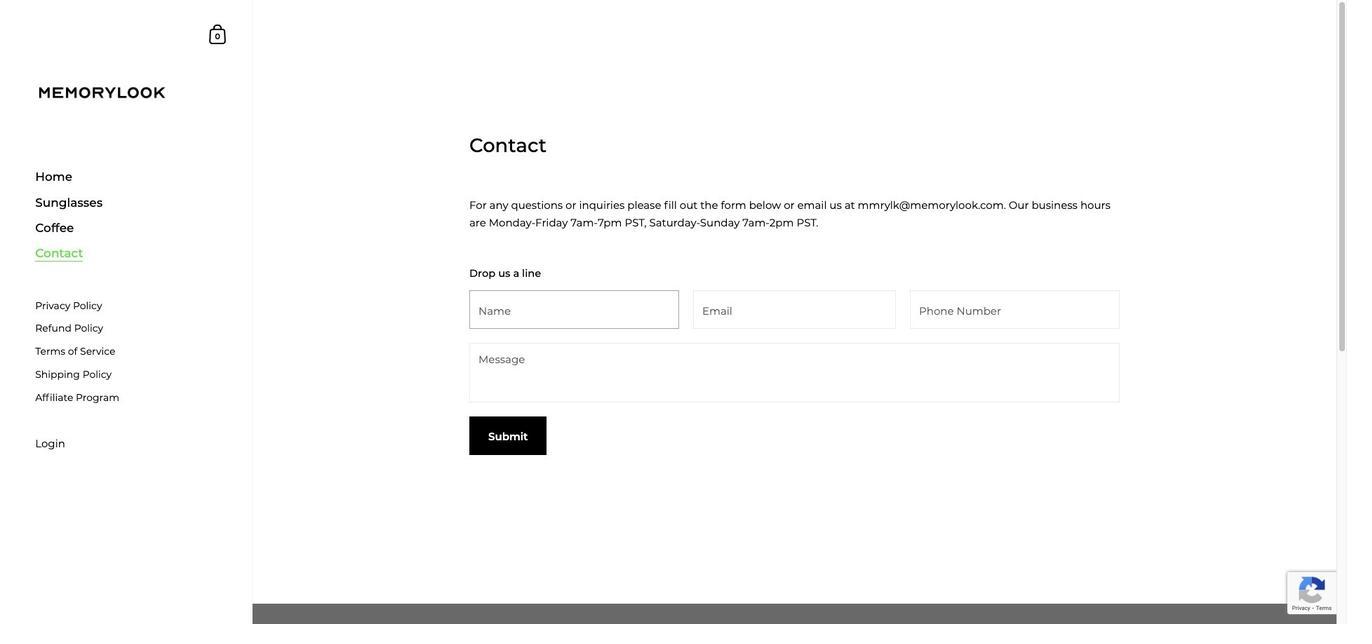Task type: locate. For each thing, give the bounding box(es) containing it.
Name text field
[[470, 291, 679, 329]]

None submit
[[470, 417, 547, 456]]

main content
[[253, 0, 1337, 625]]

Message text field
[[470, 343, 1120, 403]]

Email email field
[[693, 291, 896, 329]]



Task type: describe. For each thing, give the bounding box(es) containing it.
Phone Number telephone field
[[910, 291, 1120, 329]]

memory look image
[[35, 63, 169, 122]]



